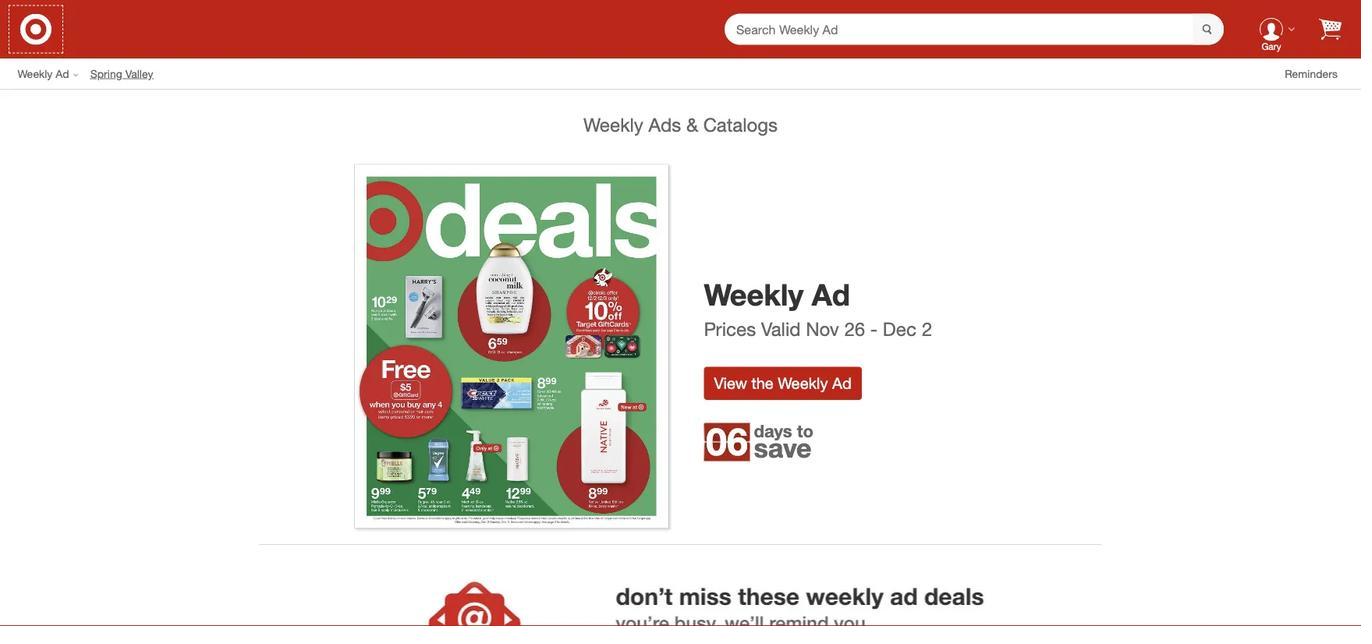 Task type: describe. For each thing, give the bounding box(es) containing it.
gary link
[[1248, 4, 1296, 54]]

valid
[[761, 318, 801, 340]]

Search Weekly Ad search field
[[725, 14, 1224, 46]]

reminders
[[1285, 67, 1338, 80]]

gary
[[1262, 41, 1282, 52]]

26
[[845, 318, 865, 340]]

nov
[[806, 318, 839, 340]]

weekly ads & catalogs
[[584, 114, 778, 136]]

weekly for weekly ad
[[18, 67, 53, 80]]

weekly for weekly ad prices valid nov 26 - dec 2
[[704, 277, 804, 313]]

06 days to
[[706, 419, 814, 464]]

06
[[706, 419, 748, 464]]

to
[[797, 420, 814, 441]]

view the weekly ad button
[[704, 367, 862, 400]]

weekly for weekly ads & catalogs
[[584, 114, 644, 136]]

spring valley
[[90, 67, 153, 80]]

don't miss these weekly ad deals. you're busy. we'll remind you. sign up now. image
[[274, 545, 1087, 627]]

2
[[922, 318, 932, 340]]

reminders link
[[1285, 66, 1350, 82]]

-
[[871, 318, 878, 340]]

save
[[754, 432, 812, 464]]

&
[[687, 114, 698, 136]]

days
[[754, 420, 792, 441]]

weekly ad prices valid nov 26 - dec 2
[[704, 277, 932, 340]]



Task type: vqa. For each thing, say whether or not it's contained in the screenshot.
the top the 'ad'
yes



Task type: locate. For each thing, give the bounding box(es) containing it.
ad up nov
[[812, 277, 851, 313]]

ad left the spring
[[56, 67, 69, 80]]

1 vertical spatial ad
[[812, 277, 851, 313]]

ad inside button
[[833, 374, 852, 393]]

weekly inside button
[[778, 374, 828, 393]]

ad inside weekly ad prices valid nov 26 - dec 2
[[812, 277, 851, 313]]

ad
[[56, 67, 69, 80], [812, 277, 851, 313], [833, 374, 852, 393]]

go to target.com image
[[20, 14, 51, 45]]

weekly ad
[[18, 67, 69, 80]]

form
[[725, 14, 1224, 46]]

prices
[[704, 318, 756, 340]]

weekly left "ads"
[[584, 114, 644, 136]]

weekly right the
[[778, 374, 828, 393]]

weekly down go to target.com icon
[[18, 67, 53, 80]]

weekly
[[18, 67, 53, 80], [584, 114, 644, 136], [704, 277, 804, 313], [778, 374, 828, 393]]

spring valley link
[[90, 66, 165, 82]]

weekly ad link
[[18, 66, 90, 82]]

view the weekly ad image
[[354, 164, 669, 529]]

weekly up prices
[[704, 277, 804, 313]]

valley
[[125, 67, 153, 80]]

view your cart on target.com image
[[1319, 18, 1342, 40]]

spring
[[90, 67, 122, 80]]

0 vertical spatial ad
[[56, 67, 69, 80]]

view the weekly ad
[[714, 374, 852, 393]]

ad down '26'
[[833, 374, 852, 393]]

ad for weekly ad
[[56, 67, 69, 80]]

catalogs
[[704, 114, 778, 136]]

2 vertical spatial ad
[[833, 374, 852, 393]]

dec
[[883, 318, 917, 340]]

ad for weekly ad prices valid nov 26 - dec 2
[[812, 277, 851, 313]]

view
[[714, 374, 747, 393]]

the
[[752, 374, 774, 393]]

ads
[[649, 114, 681, 136]]

weekly inside weekly ad prices valid nov 26 - dec 2
[[704, 277, 804, 313]]



